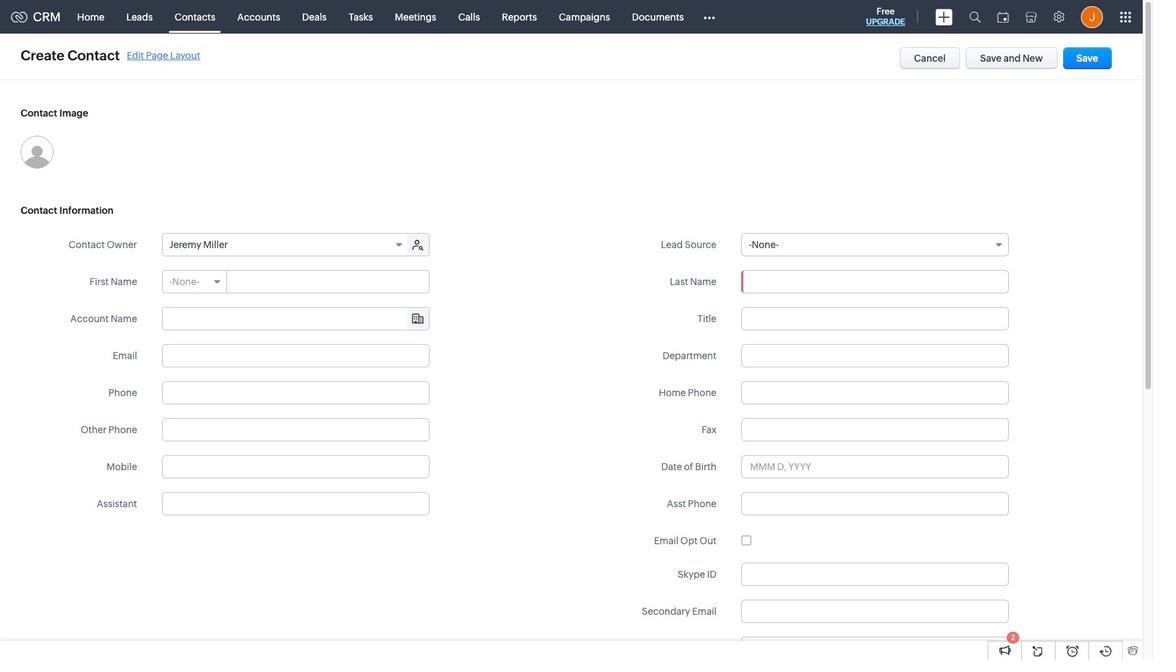 Task type: locate. For each thing, give the bounding box(es) containing it.
logo image
[[11, 11, 27, 22]]

search element
[[961, 0, 989, 34]]

profile element
[[1073, 0, 1111, 33]]

None text field
[[741, 270, 1009, 294], [228, 271, 429, 293], [741, 307, 1009, 331], [741, 345, 1009, 368], [162, 382, 430, 405], [162, 419, 430, 442], [162, 493, 430, 516], [741, 493, 1009, 516], [741, 564, 1009, 587], [741, 601, 1009, 624], [760, 638, 1008, 660], [741, 270, 1009, 294], [228, 271, 429, 293], [741, 307, 1009, 331], [741, 345, 1009, 368], [162, 382, 430, 405], [162, 419, 430, 442], [162, 493, 430, 516], [741, 493, 1009, 516], [741, 564, 1009, 587], [741, 601, 1009, 624], [760, 638, 1008, 660]]

Other Modules field
[[695, 6, 724, 28]]

None text field
[[163, 308, 429, 330], [162, 345, 430, 368], [741, 382, 1009, 405], [741, 419, 1009, 442], [162, 456, 430, 479], [163, 308, 429, 330], [162, 345, 430, 368], [741, 382, 1009, 405], [741, 419, 1009, 442], [162, 456, 430, 479]]

profile image
[[1081, 6, 1103, 28]]

search image
[[969, 11, 981, 23]]

None field
[[741, 233, 1009, 257], [163, 234, 408, 256], [163, 271, 227, 293], [163, 308, 429, 330], [741, 233, 1009, 257], [163, 234, 408, 256], [163, 271, 227, 293], [163, 308, 429, 330]]

MMM D, YYYY text field
[[741, 456, 1009, 479]]

calendar image
[[997, 11, 1009, 22]]

create menu element
[[927, 0, 961, 33]]



Task type: vqa. For each thing, say whether or not it's contained in the screenshot.
"Games"
no



Task type: describe. For each thing, give the bounding box(es) containing it.
create menu image
[[936, 9, 953, 25]]

image image
[[21, 136, 54, 169]]



